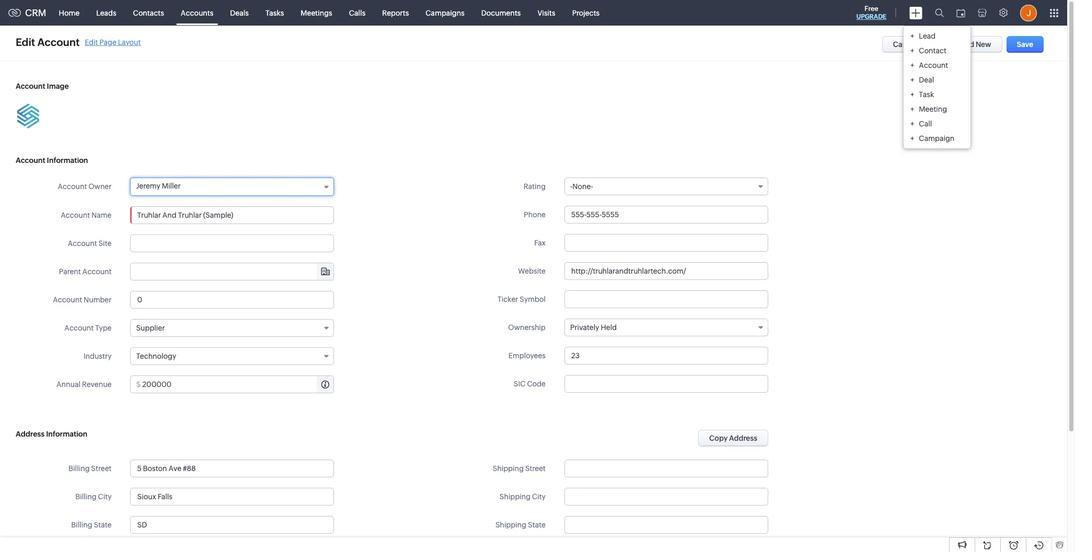Task type: vqa. For each thing, say whether or not it's contained in the screenshot.
'Contact Owner' to the bottom
no



Task type: locate. For each thing, give the bounding box(es) containing it.
billing down the 'billing street'
[[75, 493, 96, 501]]

jeremy
[[136, 182, 160, 190]]

ownership
[[508, 324, 546, 332]]

Privately Held field
[[565, 319, 768, 337]]

menu item up contact
[[904, 28, 971, 43]]

3 + from the top
[[911, 61, 914, 69]]

6 + from the top
[[911, 105, 914, 113]]

symbol
[[520, 295, 546, 304]]

+ for + call
[[911, 119, 914, 128]]

upgrade
[[857, 13, 887, 20]]

street up shipping city
[[525, 465, 546, 473]]

4 menu item from the top
[[904, 72, 971, 87]]

menu item up campaign
[[904, 116, 971, 131]]

state down billing city
[[94, 521, 112, 530]]

city up "shipping state"
[[532, 493, 546, 501]]

documents
[[481, 9, 521, 17]]

copy address button
[[698, 430, 768, 447]]

5 menu item from the top
[[904, 87, 971, 102]]

billing down billing city
[[71, 521, 92, 530]]

+ for + contact
[[911, 46, 914, 55]]

crm link
[[8, 7, 46, 18]]

2 vertical spatial billing
[[71, 521, 92, 530]]

+ call
[[911, 119, 932, 128]]

account left the site
[[68, 239, 97, 248]]

revenue
[[82, 381, 112, 389]]

1 vertical spatial information
[[46, 430, 87, 439]]

account left owner
[[58, 182, 87, 191]]

state
[[94, 521, 112, 530], [528, 521, 546, 530]]

contacts link
[[125, 0, 172, 25]]

0 vertical spatial billing
[[69, 465, 90, 473]]

save for save and new
[[944, 40, 960, 49]]

billing up billing city
[[69, 465, 90, 473]]

shipping down shipping street
[[500, 493, 531, 501]]

annual revenue
[[56, 381, 112, 389]]

1 horizontal spatial state
[[528, 521, 546, 530]]

+ up + deal at the right top of the page
[[911, 61, 914, 69]]

cancel
[[893, 40, 917, 49]]

menu item down contact
[[904, 58, 971, 72]]

accounts link
[[172, 0, 222, 25]]

0 vertical spatial shipping
[[493, 465, 524, 473]]

-None- field
[[565, 178, 768, 196]]

0 horizontal spatial edit
[[16, 36, 35, 48]]

search element
[[929, 0, 950, 26]]

1 horizontal spatial address
[[729, 434, 757, 443]]

city
[[98, 493, 112, 501], [532, 493, 546, 501]]

menu item up + account
[[904, 43, 971, 58]]

edit down crm link
[[16, 36, 35, 48]]

shipping for shipping city
[[500, 493, 531, 501]]

2 street from the left
[[525, 465, 546, 473]]

none-
[[573, 182, 593, 191]]

edit page layout link
[[85, 38, 141, 46]]

2 save from the left
[[1017, 40, 1033, 49]]

and
[[961, 40, 975, 49]]

edit inside edit account edit page layout
[[85, 38, 98, 46]]

leads link
[[88, 0, 125, 25]]

1 save from the left
[[944, 40, 960, 49]]

1 state from the left
[[94, 521, 112, 530]]

+ meeting
[[911, 105, 947, 113]]

None text field
[[565, 234, 768, 252], [131, 263, 334, 280], [565, 291, 768, 308], [130, 291, 334, 309], [565, 375, 768, 393], [142, 376, 334, 393], [565, 460, 768, 478], [565, 516, 768, 534], [565, 234, 768, 252], [131, 263, 334, 280], [565, 291, 768, 308], [130, 291, 334, 309], [565, 375, 768, 393], [142, 376, 334, 393], [565, 460, 768, 478], [565, 516, 768, 534]]

call
[[919, 119, 932, 128]]

1 city from the left
[[98, 493, 112, 501]]

+ left task
[[911, 90, 914, 99]]

privately held
[[570, 324, 617, 332]]

account type
[[64, 324, 112, 332]]

None text field
[[565, 206, 768, 224], [130, 206, 334, 224], [130, 235, 334, 252], [565, 262, 768, 280], [565, 347, 768, 365], [130, 460, 334, 478], [130, 488, 334, 506], [565, 488, 768, 506], [130, 516, 334, 534], [565, 206, 768, 224], [130, 206, 334, 224], [130, 235, 334, 252], [565, 262, 768, 280], [565, 347, 768, 365], [130, 460, 334, 478], [130, 488, 334, 506], [565, 488, 768, 506], [130, 516, 334, 534]]

+ for + lead
[[911, 32, 914, 40]]

image image
[[16, 104, 41, 129]]

save inside button
[[1017, 40, 1033, 49]]

sic code
[[514, 380, 546, 388]]

2 city from the left
[[532, 493, 546, 501]]

account down image
[[16, 156, 45, 165]]

privately
[[570, 324, 599, 332]]

billing
[[69, 465, 90, 473], [75, 493, 96, 501], [71, 521, 92, 530]]

1 horizontal spatial edit
[[85, 38, 98, 46]]

+ for + campaign
[[911, 134, 914, 142]]

account left image
[[16, 82, 45, 90]]

account for account type
[[64, 324, 94, 332]]

shipping for shipping state
[[496, 521, 527, 530]]

billing for billing city
[[75, 493, 96, 501]]

information for address
[[46, 430, 87, 439]]

save left and
[[944, 40, 960, 49]]

account down the parent
[[53, 296, 82, 304]]

+ left the call at right
[[911, 119, 914, 128]]

site
[[98, 239, 112, 248]]

new
[[976, 40, 991, 49]]

leads
[[96, 9, 116, 17]]

account information
[[16, 156, 88, 165]]

shipping for shipping street
[[493, 465, 524, 473]]

menu item down the call at right
[[904, 131, 971, 146]]

menu item down task
[[904, 102, 971, 116]]

1 street from the left
[[91, 465, 112, 473]]

2 menu item from the top
[[904, 43, 971, 58]]

1 horizontal spatial save
[[1017, 40, 1033, 49]]

save button
[[1007, 36, 1044, 53]]

meeting
[[919, 105, 947, 113]]

city up billing state
[[98, 493, 112, 501]]

task
[[919, 90, 934, 99]]

shipping up shipping city
[[493, 465, 524, 473]]

8 menu item from the top
[[904, 131, 971, 146]]

+ left deal
[[911, 76, 914, 84]]

account inside menu item
[[919, 61, 948, 69]]

8 + from the top
[[911, 134, 914, 142]]

0 horizontal spatial city
[[98, 493, 112, 501]]

account down contact
[[919, 61, 948, 69]]

street
[[91, 465, 112, 473], [525, 465, 546, 473]]

7 + from the top
[[911, 119, 914, 128]]

+ down + call
[[911, 134, 914, 142]]

1 vertical spatial shipping
[[500, 493, 531, 501]]

4 + from the top
[[911, 76, 914, 84]]

parent
[[59, 268, 81, 276]]

menu item up meeting
[[904, 87, 971, 102]]

save down profile element
[[1017, 40, 1033, 49]]

projects
[[572, 9, 600, 17]]

rating
[[524, 182, 546, 191]]

1 horizontal spatial city
[[532, 493, 546, 501]]

billing state
[[71, 521, 112, 530]]

+ down + lead
[[911, 46, 914, 55]]

shipping street
[[493, 465, 546, 473]]

fax
[[534, 239, 546, 247]]

billing for billing state
[[71, 521, 92, 530]]

campaign
[[919, 134, 955, 142]]

information up account owner
[[47, 156, 88, 165]]

account left "type"
[[64, 324, 94, 332]]

-
[[570, 182, 573, 191]]

address
[[16, 430, 45, 439], [729, 434, 757, 443]]

address information copy address
[[16, 430, 757, 443]]

state down shipping city
[[528, 521, 546, 530]]

account for account number
[[53, 296, 82, 304]]

information inside 'address information copy address'
[[46, 430, 87, 439]]

save inside button
[[944, 40, 960, 49]]

0 horizontal spatial state
[[94, 521, 112, 530]]

0 horizontal spatial save
[[944, 40, 960, 49]]

account for account owner
[[58, 182, 87, 191]]

2 + from the top
[[911, 46, 914, 55]]

information
[[47, 156, 88, 165], [46, 430, 87, 439]]

1 vertical spatial billing
[[75, 493, 96, 501]]

1 horizontal spatial street
[[525, 465, 546, 473]]

$
[[136, 381, 141, 389]]

Technology field
[[130, 348, 334, 365]]

+ up cancel
[[911, 32, 914, 40]]

create menu image
[[910, 7, 923, 19]]

shipping down shipping city
[[496, 521, 527, 530]]

2 state from the left
[[528, 521, 546, 530]]

0 vertical spatial information
[[47, 156, 88, 165]]

-none-
[[570, 182, 593, 191]]

account left name
[[61, 211, 90, 220]]

save and new
[[944, 40, 991, 49]]

1 + from the top
[[911, 32, 914, 40]]

technology
[[136, 352, 176, 361]]

0 horizontal spatial address
[[16, 430, 45, 439]]

crm
[[25, 7, 46, 18]]

edit left the page
[[85, 38, 98, 46]]

0 horizontal spatial street
[[91, 465, 112, 473]]

contacts
[[133, 9, 164, 17]]

2 vertical spatial shipping
[[496, 521, 527, 530]]

account owner
[[58, 182, 112, 191]]

city for billing city
[[98, 493, 112, 501]]

owner
[[88, 182, 112, 191]]

+
[[911, 32, 914, 40], [911, 46, 914, 55], [911, 61, 914, 69], [911, 76, 914, 84], [911, 90, 914, 99], [911, 105, 914, 113], [911, 119, 914, 128], [911, 134, 914, 142]]

save
[[944, 40, 960, 49], [1017, 40, 1033, 49]]

None field
[[131, 263, 334, 280]]

free upgrade
[[857, 5, 887, 20]]

menu item down + account
[[904, 72, 971, 87]]

copy
[[709, 434, 728, 443]]

account
[[37, 36, 80, 48], [919, 61, 948, 69], [16, 82, 45, 90], [16, 156, 45, 165], [58, 182, 87, 191], [61, 211, 90, 220], [68, 239, 97, 248], [82, 268, 112, 276], [53, 296, 82, 304], [64, 324, 94, 332]]

5 + from the top
[[911, 90, 914, 99]]

menu item
[[904, 28, 971, 43], [904, 43, 971, 58], [904, 58, 971, 72], [904, 72, 971, 87], [904, 87, 971, 102], [904, 102, 971, 116], [904, 116, 971, 131], [904, 131, 971, 146]]

documents link
[[473, 0, 529, 25]]

employees
[[509, 352, 546, 360]]

+ up + call
[[911, 105, 914, 113]]

jeremy miller
[[136, 182, 181, 190]]

street up billing city
[[91, 465, 112, 473]]

+ for + task
[[911, 90, 914, 99]]

billing for billing street
[[69, 465, 90, 473]]

information up the 'billing street'
[[46, 430, 87, 439]]

edit
[[16, 36, 35, 48], [85, 38, 98, 46]]



Task type: describe. For each thing, give the bounding box(es) containing it.
+ campaign
[[911, 134, 955, 142]]

+ contact
[[911, 46, 947, 55]]

type
[[95, 324, 112, 332]]

+ lead
[[911, 32, 936, 40]]

deal
[[919, 76, 934, 84]]

3 menu item from the top
[[904, 58, 971, 72]]

industry
[[84, 352, 112, 361]]

reports
[[382, 9, 409, 17]]

home
[[59, 9, 80, 17]]

code
[[527, 380, 546, 388]]

account for account image
[[16, 82, 45, 90]]

calls
[[349, 9, 366, 17]]

+ task
[[911, 90, 934, 99]]

supplier
[[136, 324, 165, 332]]

campaigns link
[[417, 0, 473, 25]]

profile image
[[1020, 4, 1037, 21]]

account down home link
[[37, 36, 80, 48]]

meetings
[[301, 9, 332, 17]]

deals
[[230, 9, 249, 17]]

held
[[601, 324, 617, 332]]

calls link
[[341, 0, 374, 25]]

parent account
[[59, 268, 112, 276]]

home link
[[50, 0, 88, 25]]

+ for + deal
[[911, 76, 914, 84]]

1 menu item from the top
[[904, 28, 971, 43]]

account name
[[61, 211, 112, 220]]

account site
[[68, 239, 112, 248]]

name
[[91, 211, 112, 220]]

number
[[84, 296, 112, 304]]

7 menu item from the top
[[904, 116, 971, 131]]

sic
[[514, 380, 526, 388]]

projects link
[[564, 0, 608, 25]]

+ account
[[911, 61, 948, 69]]

account right the parent
[[82, 268, 112, 276]]

visits link
[[529, 0, 564, 25]]

shipping state
[[496, 521, 546, 530]]

annual
[[56, 381, 80, 389]]

tasks link
[[257, 0, 292, 25]]

information for account
[[47, 156, 88, 165]]

+ deal
[[911, 76, 934, 84]]

campaigns
[[426, 9, 465, 17]]

save and new button
[[933, 36, 1002, 53]]

account for account information
[[16, 156, 45, 165]]

city for shipping city
[[532, 493, 546, 501]]

website
[[518, 267, 546, 275]]

layout
[[118, 38, 141, 46]]

deals link
[[222, 0, 257, 25]]

shipping city
[[500, 493, 546, 501]]

save for save
[[1017, 40, 1033, 49]]

visits
[[538, 9, 556, 17]]

image
[[47, 82, 69, 90]]

search image
[[935, 8, 944, 17]]

cancel button
[[882, 36, 928, 53]]

lead
[[919, 32, 936, 40]]

meetings link
[[292, 0, 341, 25]]

account for account site
[[68, 239, 97, 248]]

reports link
[[374, 0, 417, 25]]

accounts
[[181, 9, 213, 17]]

state for billing state
[[94, 521, 112, 530]]

+ for + account
[[911, 61, 914, 69]]

Supplier field
[[130, 319, 334, 337]]

edit account edit page layout
[[16, 36, 141, 48]]

street for billing street
[[91, 465, 112, 473]]

billing street
[[69, 465, 112, 473]]

ticker
[[498, 295, 518, 304]]

+ for + meeting
[[911, 105, 914, 113]]

profile element
[[1014, 0, 1043, 25]]

ticker symbol
[[498, 295, 546, 304]]

account for account name
[[61, 211, 90, 220]]

tasks
[[266, 9, 284, 17]]

page
[[99, 38, 116, 46]]

6 menu item from the top
[[904, 102, 971, 116]]

state for shipping state
[[528, 521, 546, 530]]

account number
[[53, 296, 112, 304]]

contact
[[919, 46, 947, 55]]

miller
[[162, 182, 181, 190]]

free
[[865, 5, 879, 13]]

account image
[[16, 82, 69, 90]]

phone
[[524, 211, 546, 219]]

create menu element
[[903, 0, 929, 25]]

street for shipping street
[[525, 465, 546, 473]]

billing city
[[75, 493, 112, 501]]

calendar image
[[957, 9, 966, 17]]



